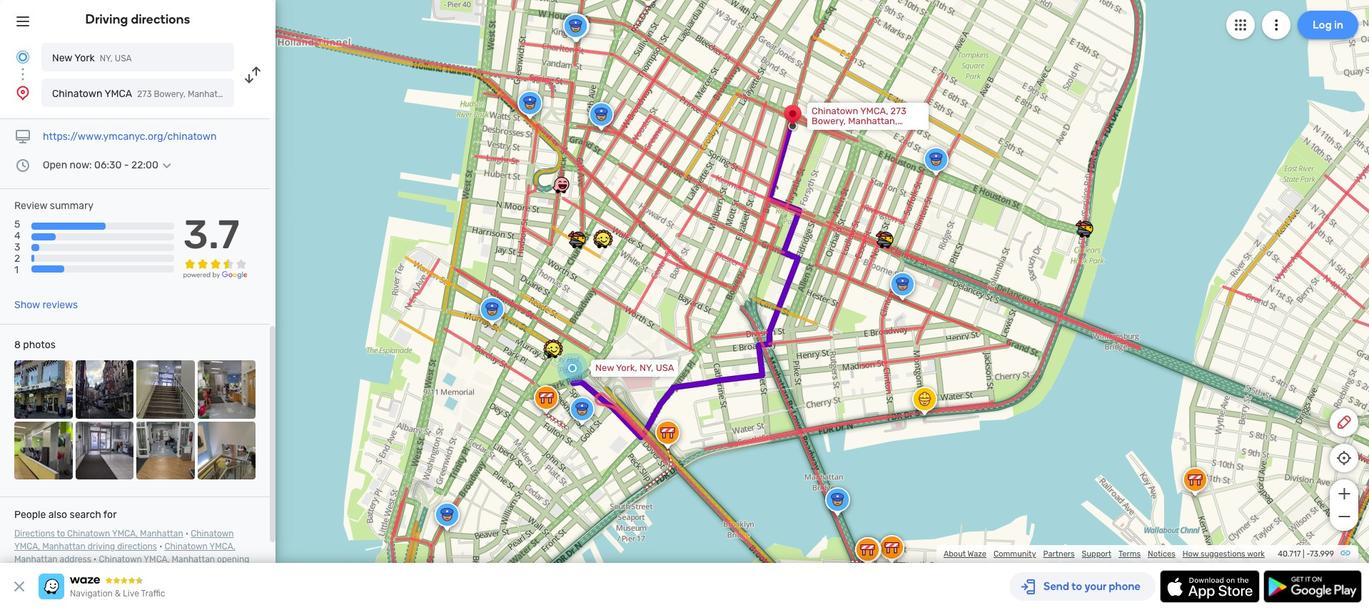 Task type: describe. For each thing, give the bounding box(es) containing it.
navigation
[[70, 589, 113, 599]]

pencil image
[[1336, 414, 1353, 431]]

link image
[[1340, 548, 1352, 559]]

waze
[[968, 550, 987, 559]]

x image
[[11, 578, 28, 596]]

22:00
[[131, 159, 158, 171]]

chinatown ymca, manhattan driving directions link
[[14, 529, 234, 552]]

73.999
[[1310, 550, 1335, 559]]

ymca, for directions
[[14, 542, 40, 552]]

support link
[[1082, 550, 1112, 559]]

chinatown for chinatown ymca, manhattan driving directions
[[191, 529, 234, 539]]

open now: 06:30 - 22:00
[[43, 159, 158, 171]]

usa for york,
[[656, 363, 674, 373]]

manhattan, for ymca,
[[848, 116, 898, 126]]

manhattan for chinatown ymca, manhattan opening hours
[[172, 555, 215, 565]]

now:
[[70, 159, 92, 171]]

notices
[[1148, 550, 1176, 559]]

new york ny, usa
[[52, 52, 132, 64]]

terms
[[1119, 550, 1141, 559]]

3
[[14, 242, 20, 254]]

1 horizontal spatial -
[[1307, 550, 1310, 559]]

united for ymca,
[[812, 126, 841, 136]]

ny, for york
[[100, 54, 113, 64]]

image 3 of chinatown ymca, manhattan image
[[136, 361, 195, 419]]

chinatown for chinatown ymca 273 bowery, manhattan, united states
[[52, 88, 102, 100]]

image 2 of chinatown ymca, manhattan image
[[75, 361, 134, 419]]

chinatown ymca 273 bowery, manhattan, united states
[[52, 88, 290, 100]]

terms link
[[1119, 550, 1141, 559]]

location image
[[14, 84, 31, 101]]

york,
[[616, 363, 637, 373]]

support
[[1082, 550, 1112, 559]]

2
[[14, 253, 20, 265]]

how suggestions work link
[[1183, 550, 1265, 559]]

new for york
[[52, 52, 72, 64]]

summary
[[50, 200, 94, 212]]

reviews
[[42, 299, 78, 311]]

how
[[1183, 550, 1199, 559]]

york
[[74, 52, 95, 64]]

manhattan for chinatown ymca, manhattan driving directions
[[42, 542, 86, 552]]

about waze community partners support terms notices how suggestions work
[[944, 550, 1265, 559]]

40.717 | -73.999
[[1278, 550, 1335, 559]]

search
[[70, 509, 101, 521]]

273 for ymca,
[[891, 106, 907, 116]]

manhattan, for ymca
[[188, 89, 233, 99]]

show reviews
[[14, 299, 78, 311]]

|
[[1303, 550, 1305, 559]]

bowery, for ymca
[[154, 89, 186, 99]]

people
[[14, 509, 46, 521]]

work
[[1248, 550, 1265, 559]]

suggestions
[[1201, 550, 1246, 559]]

ymca, for hours
[[144, 555, 170, 565]]

image 1 of chinatown ymca, manhattan image
[[14, 361, 72, 419]]

states for ymca,
[[843, 126, 871, 136]]

5
[[14, 219, 20, 231]]

8
[[14, 339, 21, 351]]

traffic
[[141, 589, 165, 599]]

navigation & live traffic
[[70, 589, 165, 599]]

address
[[60, 555, 91, 565]]

5 4 3 2 1
[[14, 219, 20, 277]]

chinatown for chinatown ymca, manhattan opening hours
[[99, 555, 142, 565]]

open now: 06:30 - 22:00 button
[[43, 159, 175, 171]]

directions to chinatown ymca, manhattan link
[[14, 529, 183, 539]]

people also search for
[[14, 509, 117, 521]]



Task type: vqa. For each thing, say whether or not it's contained in the screenshot.
THE LEAVE
no



Task type: locate. For each thing, give the bounding box(es) containing it.
new
[[52, 52, 72, 64], [596, 363, 614, 373]]

review summary
[[14, 200, 94, 212]]

1 vertical spatial 273
[[891, 106, 907, 116]]

usa up ymca
[[115, 54, 132, 64]]

chinatown inside chinatown ymca, manhattan opening hours
[[99, 555, 142, 565]]

manhattan, inside chinatown ymca 273 bowery, manhattan, united states
[[188, 89, 233, 99]]

ny, right york on the left of the page
[[100, 54, 113, 64]]

chinatown ymca, manhattan driving directions
[[14, 529, 234, 552]]

ny, inside new york ny, usa
[[100, 54, 113, 64]]

chevron down image
[[158, 160, 175, 171]]

usa inside new york ny, usa
[[115, 54, 132, 64]]

image 5 of chinatown ymca, manhattan image
[[14, 422, 72, 480]]

partners
[[1044, 550, 1075, 559]]

directions inside chinatown ymca, manhattan driving directions
[[117, 542, 157, 552]]

1 horizontal spatial manhattan,
[[848, 116, 898, 126]]

united inside chinatown ymca, 273 bowery, manhattan, united states
[[812, 126, 841, 136]]

1 vertical spatial new
[[596, 363, 614, 373]]

image 7 of chinatown ymca, manhattan image
[[136, 422, 195, 480]]

new york, ny, usa
[[596, 363, 674, 373]]

1 vertical spatial ny,
[[640, 363, 654, 373]]

for
[[103, 509, 117, 521]]

manhattan inside chinatown ymca, manhattan driving directions
[[42, 542, 86, 552]]

states for ymca
[[264, 89, 290, 99]]

ny, right york,
[[640, 363, 654, 373]]

image 4 of chinatown ymca, manhattan image
[[197, 361, 256, 419]]

ymca, inside chinatown ymca, manhattan driving directions
[[14, 542, 40, 552]]

bowery, inside chinatown ymca 273 bowery, manhattan, united states
[[154, 89, 186, 99]]

ny, for york,
[[640, 363, 654, 373]]

directions
[[14, 529, 55, 539]]

manhattan,
[[188, 89, 233, 99], [848, 116, 898, 126]]

united
[[235, 89, 262, 99], [812, 126, 841, 136]]

40.717
[[1278, 550, 1301, 559]]

0 vertical spatial states
[[264, 89, 290, 99]]

273 for ymca
[[137, 89, 152, 99]]

states inside chinatown ymca, 273 bowery, manhattan, united states
[[843, 126, 871, 136]]

united inside chinatown ymca 273 bowery, manhattan, united states
[[235, 89, 262, 99]]

1 vertical spatial manhattan,
[[848, 116, 898, 126]]

1 vertical spatial usa
[[656, 363, 674, 373]]

chinatown ymca, manhattan opening hours
[[14, 555, 250, 578]]

new left york on the left of the page
[[52, 52, 72, 64]]

0 horizontal spatial new
[[52, 52, 72, 64]]

8 photos
[[14, 339, 56, 351]]

https://www.ymcanyc.org/chinatown link
[[43, 131, 217, 143]]

manhattan inside 'chinatown ymca, manhattan address'
[[14, 555, 58, 565]]

3.7
[[183, 211, 240, 259]]

community link
[[994, 550, 1036, 559]]

0 horizontal spatial states
[[264, 89, 290, 99]]

to
[[57, 529, 65, 539]]

manhattan down to
[[42, 542, 86, 552]]

1 horizontal spatial 273
[[891, 106, 907, 116]]

chinatown ymca, 273 bowery, manhattan, united states
[[812, 106, 907, 136]]

chinatown
[[52, 88, 102, 100], [812, 106, 859, 116], [67, 529, 110, 539], [191, 529, 234, 539], [165, 542, 208, 552], [99, 555, 142, 565]]

about waze link
[[944, 550, 987, 559]]

current location image
[[14, 49, 31, 66]]

manhattan left opening
[[172, 555, 215, 565]]

ymca
[[105, 88, 132, 100]]

manhattan up the "hours"
[[14, 555, 58, 565]]

directions to chinatown ymca, manhattan
[[14, 529, 183, 539]]

0 vertical spatial -
[[124, 159, 129, 171]]

driving directions
[[85, 11, 190, 27]]

1 horizontal spatial ny,
[[640, 363, 654, 373]]

states
[[264, 89, 290, 99], [843, 126, 871, 136]]

driving
[[88, 542, 115, 552]]

chinatown inside chinatown ymca, manhattan driving directions
[[191, 529, 234, 539]]

1 horizontal spatial united
[[812, 126, 841, 136]]

review
[[14, 200, 47, 212]]

community
[[994, 550, 1036, 559]]

about
[[944, 550, 966, 559]]

manhattan inside chinatown ymca, manhattan opening hours
[[172, 555, 215, 565]]

4
[[14, 230, 20, 242]]

bowery, for ymca,
[[812, 116, 846, 126]]

directions right driving
[[131, 11, 190, 27]]

273 inside chinatown ymca 273 bowery, manhattan, united states
[[137, 89, 152, 99]]

directions
[[131, 11, 190, 27], [117, 542, 157, 552]]

273
[[137, 89, 152, 99], [891, 106, 907, 116]]

opening
[[217, 555, 250, 565]]

directions up chinatown ymca, manhattan opening hours
[[117, 542, 157, 552]]

0 vertical spatial united
[[235, 89, 262, 99]]

0 horizontal spatial bowery,
[[154, 89, 186, 99]]

computer image
[[14, 129, 31, 146]]

chinatown for chinatown ymca, 273 bowery, manhattan, united states
[[812, 106, 859, 116]]

also
[[48, 509, 67, 521]]

0 vertical spatial ny,
[[100, 54, 113, 64]]

manhattan up 'chinatown ymca, manhattan address'
[[140, 529, 183, 539]]

1 vertical spatial states
[[843, 126, 871, 136]]

0 horizontal spatial usa
[[115, 54, 132, 64]]

new for york,
[[596, 363, 614, 373]]

hours
[[14, 568, 37, 578]]

1 horizontal spatial usa
[[656, 363, 674, 373]]

bowery, inside chinatown ymca, 273 bowery, manhattan, united states
[[812, 116, 846, 126]]

0 horizontal spatial ny,
[[100, 54, 113, 64]]

partners link
[[1044, 550, 1075, 559]]

1 horizontal spatial new
[[596, 363, 614, 373]]

chinatown inside 'chinatown ymca, manhattan address'
[[165, 542, 208, 552]]

0 vertical spatial 273
[[137, 89, 152, 99]]

live
[[123, 589, 139, 599]]

0 vertical spatial usa
[[115, 54, 132, 64]]

0 horizontal spatial 273
[[137, 89, 152, 99]]

0 horizontal spatial united
[[235, 89, 262, 99]]

1 vertical spatial directions
[[117, 542, 157, 552]]

chinatown inside chinatown ymca, 273 bowery, manhattan, united states
[[812, 106, 859, 116]]

open
[[43, 159, 67, 171]]

chinatown ymca, manhattan address link
[[14, 542, 235, 565]]

0 vertical spatial bowery,
[[154, 89, 186, 99]]

ymca,
[[861, 106, 889, 116], [112, 529, 138, 539], [14, 542, 40, 552], [210, 542, 235, 552], [144, 555, 170, 565]]

-
[[124, 159, 129, 171], [1307, 550, 1310, 559]]

0 vertical spatial new
[[52, 52, 72, 64]]

manhattan
[[140, 529, 183, 539], [42, 542, 86, 552], [14, 555, 58, 565], [172, 555, 215, 565]]

zoom in image
[[1336, 486, 1353, 503]]

ymca, for manhattan,
[[861, 106, 889, 116]]

zoom out image
[[1336, 508, 1353, 526]]

1 horizontal spatial states
[[843, 126, 871, 136]]

chinatown ymca, manhattan address
[[14, 542, 235, 565]]

usa right york,
[[656, 363, 674, 373]]

chinatown ymca, manhattan opening hours link
[[14, 555, 250, 578]]

new left york,
[[596, 363, 614, 373]]

0 vertical spatial manhattan,
[[188, 89, 233, 99]]

usa
[[115, 54, 132, 64], [656, 363, 674, 373]]

ymca, inside chinatown ymca, 273 bowery, manhattan, united states
[[861, 106, 889, 116]]

- left 22:00 at the left
[[124, 159, 129, 171]]

notices link
[[1148, 550, 1176, 559]]

image 6 of chinatown ymca, manhattan image
[[75, 422, 134, 480]]

1 vertical spatial bowery,
[[812, 116, 846, 126]]

273 inside chinatown ymca, 273 bowery, manhattan, united states
[[891, 106, 907, 116]]

clock image
[[14, 157, 31, 174]]

driving
[[85, 11, 128, 27]]

bowery,
[[154, 89, 186, 99], [812, 116, 846, 126]]

0 horizontal spatial -
[[124, 159, 129, 171]]

photos
[[23, 339, 56, 351]]

1 horizontal spatial bowery,
[[812, 116, 846, 126]]

- right |
[[1307, 550, 1310, 559]]

states inside chinatown ymca 273 bowery, manhattan, united states
[[264, 89, 290, 99]]

https://www.ymcanyc.org/chinatown
[[43, 131, 217, 143]]

ny,
[[100, 54, 113, 64], [640, 363, 654, 373]]

ymca, inside 'chinatown ymca, manhattan address'
[[210, 542, 235, 552]]

&
[[115, 589, 121, 599]]

06:30
[[94, 159, 122, 171]]

1 vertical spatial -
[[1307, 550, 1310, 559]]

0 horizontal spatial manhattan,
[[188, 89, 233, 99]]

manhattan, inside chinatown ymca, 273 bowery, manhattan, united states
[[848, 116, 898, 126]]

chinatown for chinatown ymca, manhattan address
[[165, 542, 208, 552]]

1
[[14, 265, 19, 277]]

united for ymca
[[235, 89, 262, 99]]

image 8 of chinatown ymca, manhattan image
[[197, 422, 256, 480]]

usa for york
[[115, 54, 132, 64]]

ymca, inside chinatown ymca, manhattan opening hours
[[144, 555, 170, 565]]

manhattan for chinatown ymca, manhattan address
[[14, 555, 58, 565]]

0 vertical spatial directions
[[131, 11, 190, 27]]

show
[[14, 299, 40, 311]]

1 vertical spatial united
[[812, 126, 841, 136]]



